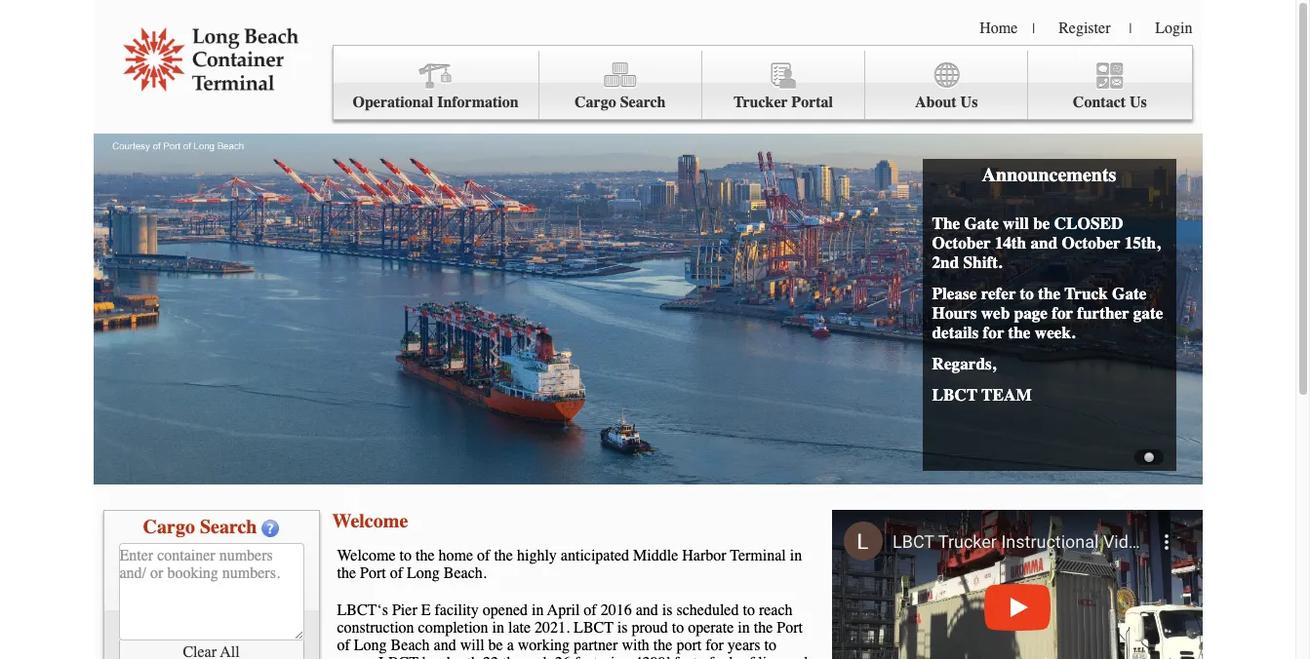Task type: vqa. For each thing, say whether or not it's contained in the screenshot.
Provide
no



Task type: describe. For each thing, give the bounding box(es) containing it.
the left home
[[416, 548, 435, 565]]

login
[[1156, 20, 1193, 37]]

of right feet
[[701, 655, 714, 660]]

1 horizontal spatial for
[[983, 323, 1005, 343]]

1 october from the left
[[933, 233, 991, 253]]

late
[[509, 620, 531, 637]]

be inside the gate will be closed october 14th and october 15th, 2nd shift.
[[1034, 214, 1051, 233]]

feet
[[674, 655, 697, 660]]

april
[[548, 602, 580, 620]]

details
[[933, 323, 979, 343]]

please
[[933, 284, 977, 304]]

0 vertical spatial and
[[636, 602, 659, 620]]

1 vertical spatial cargo
[[143, 516, 195, 539]]

please refer to the truck gate hours web page for further gate details for the week.
[[933, 284, 1164, 343]]

trucker portal
[[734, 94, 834, 111]]

2nd
[[933, 253, 960, 272]]

cargo search link
[[539, 51, 703, 120]]

operational
[[353, 94, 434, 111]]

facility
[[435, 602, 479, 620]]

middle
[[633, 548, 679, 565]]

Enter container numbers and/ or booking numbers. text field
[[119, 544, 304, 641]]

long inside welcome to the home of the highly anticipated middle harbor terminal in the port of long beach.
[[407, 565, 440, 583]]

closed
[[1055, 214, 1124, 233]]

truck
[[1065, 284, 1109, 304]]

be inside 'lbct's pier e facility opened in april of 2016 and is scheduled to reach construction completion in late 2021.  lbct is proud to operate in the port of long beach and will be a working partner with the port for years to come.  lbct has berth 22 through 26 featuring 4200' feet of wharf line'
[[489, 637, 503, 655]]

to inside 'please refer to the truck gate hours web page for further gate details for the week.'
[[1021, 284, 1035, 304]]

15th,
[[1125, 233, 1161, 253]]

4200'
[[635, 655, 671, 660]]

gate
[[1134, 304, 1164, 323]]

announcements
[[982, 164, 1117, 186]]

terminal
[[730, 548, 786, 565]]

home
[[980, 20, 1018, 37]]

operational information link
[[333, 51, 539, 120]]

long inside 'lbct's pier e facility opened in april of 2016 and is scheduled to reach construction completion in late 2021.  lbct is proud to operate in the port of long beach and will be a working partner with the port for years to come.  lbct has berth 22 through 26 featuring 4200' feet of wharf line'
[[354, 637, 387, 655]]

0 horizontal spatial is
[[618, 620, 628, 637]]

the up line
[[754, 620, 773, 637]]

0 horizontal spatial search
[[200, 516, 257, 539]]

us for about us
[[961, 94, 978, 111]]

welcome to the home of the highly anticipated middle harbor terminal in the port of long beach.
[[337, 548, 803, 583]]

harbor
[[682, 548, 727, 565]]

the left feet
[[654, 637, 673, 655]]

shift.
[[964, 253, 1003, 272]]

22
[[483, 655, 499, 660]]

trucker
[[734, 94, 788, 111]]

1 | from the left
[[1033, 20, 1036, 37]]

1 vertical spatial and
[[434, 637, 456, 655]]

regards,​
[[933, 354, 996, 374]]

of right home
[[477, 548, 490, 565]]

further
[[1078, 304, 1130, 323]]

in inside welcome to the home of the highly anticipated middle harbor terminal in the port of long beach.
[[790, 548, 803, 565]]

portal
[[792, 94, 834, 111]]

completion
[[418, 620, 489, 637]]

the left the 'truck'
[[1039, 284, 1061, 304]]

lbct team
[[933, 386, 1032, 405]]

wharf
[[718, 655, 755, 660]]

the up lbct's
[[337, 565, 356, 583]]

has
[[422, 655, 443, 660]]

us for contact us
[[1130, 94, 1148, 111]]

hours
[[933, 304, 977, 323]]

operate
[[688, 620, 734, 637]]

to right years
[[765, 637, 777, 655]]

reach
[[759, 602, 793, 620]]

about us link
[[866, 51, 1029, 120]]

of left the 2016
[[584, 602, 597, 620]]

beach
[[391, 637, 430, 655]]

welcome for welcome
[[332, 510, 408, 533]]

operational information
[[353, 94, 519, 111]]

anticipated
[[561, 548, 630, 565]]

in up wharf
[[738, 620, 750, 637]]

menu bar containing operational information
[[332, 45, 1193, 120]]

0 horizontal spatial lbct
[[379, 655, 419, 660]]

to inside welcome to the home of the highly anticipated middle harbor terminal in the port of long beach.
[[400, 548, 412, 565]]

2021.
[[535, 620, 570, 637]]



Task type: locate. For each thing, give the bounding box(es) containing it.
0 horizontal spatial october
[[933, 233, 991, 253]]

1 horizontal spatial october
[[1062, 233, 1121, 253]]

us
[[961, 94, 978, 111], [1130, 94, 1148, 111]]

0 horizontal spatial long
[[354, 637, 387, 655]]

port inside welcome to the home of the highly anticipated middle harbor terminal in the port of long beach.
[[360, 565, 386, 583]]

search
[[620, 94, 666, 111], [200, 516, 257, 539]]

contact
[[1074, 94, 1126, 111]]

of down lbct's
[[337, 637, 350, 655]]

long
[[407, 565, 440, 583], [354, 637, 387, 655]]

opened
[[483, 602, 528, 620]]

lbct's pier e facility opened in april of 2016 and is scheduled to reach construction completion in late 2021.  lbct is proud to operate in the port of long beach and will be a working partner with the port for years to come.  lbct has berth 22 through 26 featuring 4200' feet of wharf line 
[[337, 602, 817, 660]]

in right the late
[[532, 602, 544, 620]]

is left proud at the bottom of the page
[[618, 620, 628, 637]]

berth
[[447, 655, 479, 660]]

port
[[677, 637, 702, 655]]

week.
[[1035, 323, 1076, 343]]

1 vertical spatial search
[[200, 516, 257, 539]]

for inside 'lbct's pier e facility opened in april of 2016 and is scheduled to reach construction completion in late 2021.  lbct is proud to operate in the port of long beach and will be a working partner with the port for years to come.  lbct has berth 22 through 26 featuring 4200' feet of wharf line'
[[706, 637, 724, 655]]

0 vertical spatial search
[[620, 94, 666, 111]]

1 horizontal spatial long
[[407, 565, 440, 583]]

1 horizontal spatial |
[[1130, 20, 1132, 37]]

register link
[[1059, 20, 1111, 37]]

come.
[[337, 655, 375, 660]]

0 horizontal spatial cargo search
[[143, 516, 257, 539]]

2 horizontal spatial for
[[1052, 304, 1074, 323]]

refer
[[982, 284, 1017, 304]]

to left home
[[400, 548, 412, 565]]

information
[[437, 94, 519, 111]]

team
[[982, 386, 1032, 405]]

through
[[503, 655, 551, 660]]

0 horizontal spatial cargo
[[143, 516, 195, 539]]

welcome for welcome to the home of the highly anticipated middle harbor terminal in the port of long beach.
[[337, 548, 396, 565]]

1 horizontal spatial port
[[777, 620, 803, 637]]

be left a
[[489, 637, 503, 655]]

proud
[[632, 620, 668, 637]]

1 horizontal spatial will
[[1003, 214, 1030, 233]]

in right terminal
[[790, 548, 803, 565]]

will inside 'lbct's pier e facility opened in april of 2016 and is scheduled to reach construction completion in late 2021.  lbct is proud to operate in the port of long beach and will be a working partner with the port for years to come.  lbct has berth 22 through 26 featuring 4200' feet of wharf line'
[[460, 637, 485, 655]]

long up e
[[407, 565, 440, 583]]

the left week.
[[1009, 323, 1031, 343]]

search inside menu bar
[[620, 94, 666, 111]]

1 horizontal spatial lbct
[[574, 620, 614, 637]]

0 horizontal spatial be
[[489, 637, 503, 655]]

|
[[1033, 20, 1036, 37], [1130, 20, 1132, 37]]

october up please
[[933, 233, 991, 253]]

working
[[518, 637, 570, 655]]

0 vertical spatial long
[[407, 565, 440, 583]]

login link
[[1156, 20, 1193, 37]]

will left a
[[460, 637, 485, 655]]

cargo search
[[575, 94, 666, 111], [143, 516, 257, 539]]

2 october from the left
[[1062, 233, 1121, 253]]

port up lbct's
[[360, 565, 386, 583]]

be
[[1034, 214, 1051, 233], [489, 637, 503, 655]]

gate right the
[[965, 214, 999, 233]]

cargo search inside menu bar
[[575, 94, 666, 111]]

cargo
[[575, 94, 617, 111], [143, 516, 195, 539]]

1 horizontal spatial is
[[663, 602, 673, 620]]

will
[[1003, 214, 1030, 233], [460, 637, 485, 655]]

0 vertical spatial lbct
[[933, 386, 978, 405]]

years
[[728, 637, 761, 655]]

| left login
[[1130, 20, 1132, 37]]

2 | from the left
[[1130, 20, 1132, 37]]

gate right the 'truck'
[[1113, 284, 1147, 304]]

is
[[663, 602, 673, 620], [618, 620, 628, 637]]

lbct's
[[337, 602, 388, 620]]

14th and
[[995, 233, 1058, 253]]

for right page
[[1052, 304, 1074, 323]]

in left the late
[[492, 620, 505, 637]]

scheduled
[[677, 602, 739, 620]]

of up pier
[[390, 565, 403, 583]]

2 horizontal spatial lbct
[[933, 386, 978, 405]]

will down announcements
[[1003, 214, 1030, 233]]

1 horizontal spatial cargo
[[575, 94, 617, 111]]

0 vertical spatial gate
[[965, 214, 999, 233]]

0 horizontal spatial and
[[434, 637, 456, 655]]

the
[[933, 214, 961, 233]]

| right home link
[[1033, 20, 1036, 37]]

gate inside 'please refer to the truck gate hours web page for further gate details for the week.'
[[1113, 284, 1147, 304]]

featuring
[[575, 655, 631, 660]]

pier
[[392, 602, 417, 620]]

register
[[1059, 20, 1111, 37]]

long down lbct's
[[354, 637, 387, 655]]

welcome
[[332, 510, 408, 533], [337, 548, 396, 565]]

to left reach
[[743, 602, 755, 620]]

1 vertical spatial gate
[[1113, 284, 1147, 304]]

1 horizontal spatial be
[[1034, 214, 1051, 233]]

of
[[477, 548, 490, 565], [390, 565, 403, 583], [584, 602, 597, 620], [337, 637, 350, 655], [701, 655, 714, 660]]

0 vertical spatial be
[[1034, 214, 1051, 233]]

to right refer on the right of the page
[[1021, 284, 1035, 304]]

and right the 2016
[[636, 602, 659, 620]]

contact us link
[[1029, 51, 1192, 120]]

0 horizontal spatial port
[[360, 565, 386, 583]]

lbct down regards,​
[[933, 386, 978, 405]]

0 horizontal spatial us
[[961, 94, 978, 111]]

1 vertical spatial will
[[460, 637, 485, 655]]

home
[[439, 548, 473, 565]]

for
[[1052, 304, 1074, 323], [983, 323, 1005, 343], [706, 637, 724, 655]]

page
[[1015, 304, 1048, 323]]

october
[[933, 233, 991, 253], [1062, 233, 1121, 253]]

contact us
[[1074, 94, 1148, 111]]

lbct up featuring
[[574, 620, 614, 637]]

1 vertical spatial be
[[489, 637, 503, 655]]

1 vertical spatial welcome
[[337, 548, 396, 565]]

1 vertical spatial port
[[777, 620, 803, 637]]

for right port
[[706, 637, 724, 655]]

0 vertical spatial port
[[360, 565, 386, 583]]

web
[[982, 304, 1010, 323]]

0 horizontal spatial will
[[460, 637, 485, 655]]

1 us from the left
[[961, 94, 978, 111]]

lbct left "has"
[[379, 655, 419, 660]]

1 vertical spatial long
[[354, 637, 387, 655]]

1 horizontal spatial gate
[[1113, 284, 1147, 304]]

0 vertical spatial welcome
[[332, 510, 408, 533]]

port inside 'lbct's pier e facility opened in april of 2016 and is scheduled to reach construction completion in late 2021.  lbct is proud to operate in the port of long beach and will be a working partner with the port for years to come.  lbct has berth 22 through 26 featuring 4200' feet of wharf line'
[[777, 620, 803, 637]]

will inside the gate will be closed october 14th and october 15th, 2nd shift.
[[1003, 214, 1030, 233]]

0 horizontal spatial for
[[706, 637, 724, 655]]

1 horizontal spatial us
[[1130, 94, 1148, 111]]

us right 'contact'
[[1130, 94, 1148, 111]]

highly
[[517, 548, 557, 565]]

1 vertical spatial lbct
[[574, 620, 614, 637]]

line
[[759, 655, 782, 660]]

partner
[[574, 637, 618, 655]]

e
[[421, 602, 431, 620]]

to
[[1021, 284, 1035, 304], [400, 548, 412, 565], [743, 602, 755, 620], [672, 620, 684, 637], [765, 637, 777, 655]]

gate inside the gate will be closed october 14th and october 15th, 2nd shift.
[[965, 214, 999, 233]]

and right "beach"
[[434, 637, 456, 655]]

about
[[915, 94, 957, 111]]

26
[[555, 655, 571, 660]]

2 vertical spatial lbct
[[379, 655, 419, 660]]

the gate will be closed october 14th and october 15th, 2nd shift.
[[933, 214, 1161, 272]]

gate
[[965, 214, 999, 233], [1113, 284, 1147, 304]]

home link
[[980, 20, 1018, 37]]

1 vertical spatial cargo search
[[143, 516, 257, 539]]

about us
[[915, 94, 978, 111]]

0 horizontal spatial gate
[[965, 214, 999, 233]]

menu bar
[[332, 45, 1193, 120]]

trucker portal link
[[703, 51, 866, 120]]

a
[[507, 637, 514, 655]]

construction
[[337, 620, 414, 637]]

port up line
[[777, 620, 803, 637]]

1 horizontal spatial cargo search
[[575, 94, 666, 111]]

for right details
[[983, 323, 1005, 343]]

welcome inside welcome to the home of the highly anticipated middle harbor terminal in the port of long beach.
[[337, 548, 396, 565]]

beach.
[[444, 565, 487, 583]]

port
[[360, 565, 386, 583], [777, 620, 803, 637]]

0 vertical spatial cargo
[[575, 94, 617, 111]]

0 vertical spatial will
[[1003, 214, 1030, 233]]

is left scheduled
[[663, 602, 673, 620]]

2016
[[601, 602, 632, 620]]

2 us from the left
[[1130, 94, 1148, 111]]

and
[[636, 602, 659, 620], [434, 637, 456, 655]]

1 horizontal spatial search
[[620, 94, 666, 111]]

the
[[1039, 284, 1061, 304], [1009, 323, 1031, 343], [416, 548, 435, 565], [494, 548, 513, 565], [337, 565, 356, 583], [754, 620, 773, 637], [654, 637, 673, 655]]

us right about
[[961, 94, 978, 111]]

1 horizontal spatial and
[[636, 602, 659, 620]]

with
[[622, 637, 650, 655]]

october up the 'truck'
[[1062, 233, 1121, 253]]

in
[[790, 548, 803, 565], [532, 602, 544, 620], [492, 620, 505, 637], [738, 620, 750, 637]]

0 horizontal spatial |
[[1033, 20, 1036, 37]]

the left highly on the left bottom
[[494, 548, 513, 565]]

be left closed
[[1034, 214, 1051, 233]]

to right proud at the bottom of the page
[[672, 620, 684, 637]]

0 vertical spatial cargo search
[[575, 94, 666, 111]]



